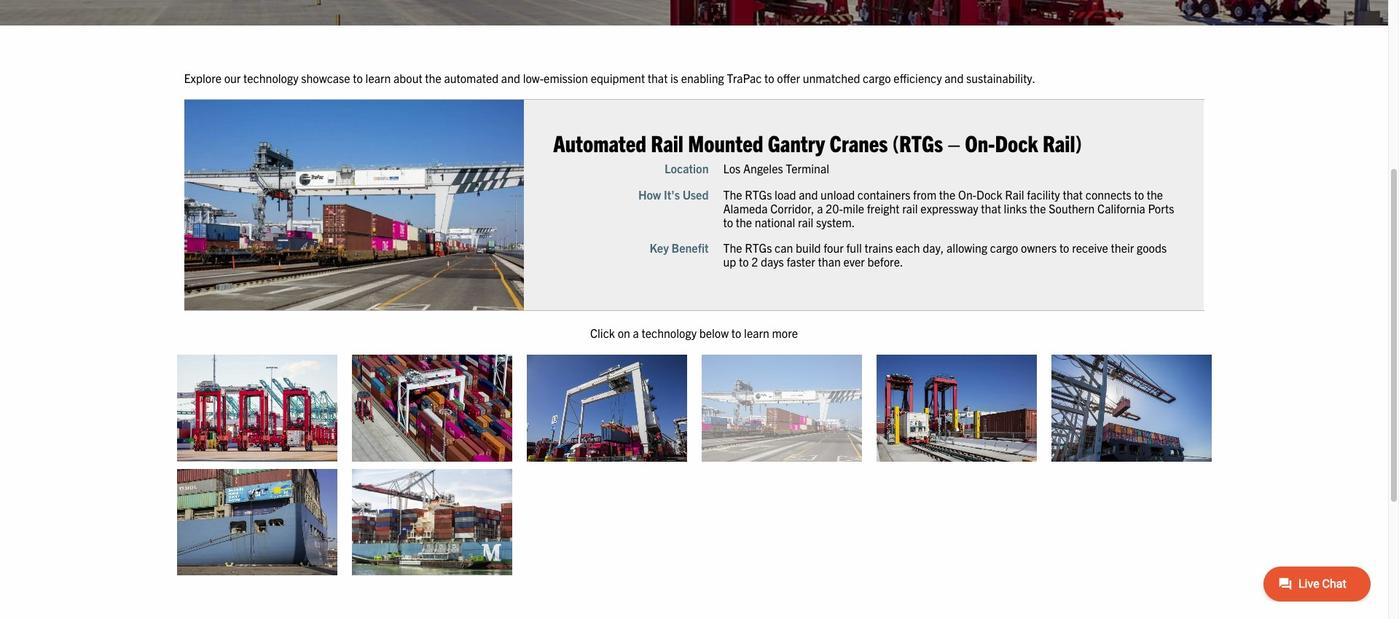 Task type: describe. For each thing, give the bounding box(es) containing it.
day,
[[923, 241, 944, 255]]

rtgs for to
[[745, 241, 772, 255]]

freight
[[867, 201, 900, 216]]

0 vertical spatial dock
[[995, 128, 1039, 157]]

facility
[[1027, 187, 1061, 202]]

2 horizontal spatial and
[[945, 70, 964, 85]]

unmatched
[[803, 70, 861, 85]]

to left 2 at the top
[[739, 255, 749, 269]]

0 vertical spatial cargo
[[863, 70, 891, 85]]

emission
[[544, 70, 588, 85]]

to left offer in the top right of the page
[[765, 70, 775, 85]]

full
[[847, 241, 862, 255]]

the right from
[[940, 187, 956, 202]]

to right below
[[732, 326, 742, 341]]

on- inside the rtgs load and unload containers from the on-dock rail facility that connects to the alameda corridor, a 20-mile freight rail expressway that links the southern california ports to the national rail system.
[[959, 187, 977, 202]]

alameda
[[724, 201, 768, 216]]

unload
[[821, 187, 855, 202]]

(rtgs
[[893, 128, 943, 157]]

los angeles terminal
[[724, 161, 830, 176]]

low-
[[523, 70, 544, 85]]

dock inside the rtgs load and unload containers from the on-dock rail facility that connects to the alameda corridor, a 20-mile freight rail expressway that links the southern california ports to the national rail system.
[[977, 187, 1003, 202]]

key
[[650, 241, 669, 255]]

mounted
[[688, 128, 764, 157]]

expressway
[[921, 201, 979, 216]]

containers
[[858, 187, 911, 202]]

0 vertical spatial technology
[[244, 70, 299, 85]]

connects
[[1086, 187, 1132, 202]]

a inside the rtgs load and unload containers from the on-dock rail facility that connects to the alameda corridor, a 20-mile freight rail expressway that links the southern california ports to the national rail system.
[[817, 201, 823, 216]]

about
[[394, 70, 423, 85]]

the right about
[[425, 70, 442, 85]]

trapac
[[727, 70, 762, 85]]

trapac los angeles automated radiation scanning image
[[877, 355, 1037, 462]]

is
[[671, 70, 679, 85]]

how
[[639, 187, 661, 202]]

links
[[1004, 201, 1027, 216]]

1 vertical spatial a
[[633, 326, 639, 341]]

below
[[700, 326, 729, 341]]

on
[[618, 326, 630, 341]]

los
[[724, 161, 741, 176]]

mile
[[843, 201, 865, 216]]

1 horizontal spatial that
[[981, 201, 1002, 216]]

ever
[[844, 255, 865, 269]]

click on a technology below to learn more
[[590, 326, 798, 341]]

trains
[[865, 241, 893, 255]]

southern
[[1049, 201, 1095, 216]]

four
[[824, 241, 844, 255]]

2
[[752, 255, 758, 269]]

the right california
[[1147, 187, 1164, 202]]

system.
[[817, 215, 855, 230]]

1 horizontal spatial technology
[[642, 326, 697, 341]]

20-
[[826, 201, 843, 216]]

and inside the rtgs load and unload containers from the on-dock rail facility that connects to the alameda corridor, a 20-mile freight rail expressway that links the southern california ports to the national rail system.
[[799, 187, 818, 202]]

the for alameda
[[724, 187, 743, 202]]

owners
[[1021, 241, 1057, 255]]

national
[[755, 215, 796, 230]]

sustainability.
[[967, 70, 1036, 85]]

1 horizontal spatial rail
[[903, 201, 918, 216]]

automated
[[553, 128, 647, 157]]



Task type: locate. For each thing, give the bounding box(es) containing it.
and left low-
[[501, 70, 520, 85]]

0 horizontal spatial learn
[[366, 70, 391, 85]]

that left is
[[648, 70, 668, 85]]

from
[[913, 187, 937, 202]]

rail inside the rtgs load and unload containers from the on-dock rail facility that connects to the alameda corridor, a 20-mile freight rail expressway that links the southern california ports to the national rail system.
[[1006, 187, 1025, 202]]

2 rtgs from the top
[[745, 241, 772, 255]]

dock
[[995, 128, 1039, 157], [977, 187, 1003, 202]]

before.
[[868, 255, 904, 269]]

rail right freight
[[903, 201, 918, 216]]

the
[[724, 187, 743, 202], [724, 241, 743, 255]]

–
[[948, 128, 961, 157]]

cargo inside the rtgs can build four full trains each day, allowing cargo owners to receive their goods up to 2 days faster than ever before.
[[991, 241, 1019, 255]]

rtgs inside the rtgs can build four full trains each day, allowing cargo owners to receive their goods up to 2 days faster than ever before.
[[745, 241, 772, 255]]

corridor,
[[771, 201, 815, 216]]

0 horizontal spatial rail
[[798, 215, 814, 230]]

rtgs inside the rtgs load and unload containers from the on-dock rail facility that connects to the alameda corridor, a 20-mile freight rail expressway that links the southern california ports to the national rail system.
[[745, 187, 772, 202]]

the rtgs load and unload containers from the on-dock rail facility that connects to the alameda corridor, a 20-mile freight rail expressway that links the southern california ports to the national rail system.
[[724, 187, 1175, 230]]

1 horizontal spatial learn
[[744, 326, 770, 341]]

showcase
[[301, 70, 350, 85]]

to right owners
[[1060, 241, 1070, 255]]

each
[[896, 241, 920, 255]]

faster
[[787, 255, 816, 269]]

on-
[[965, 128, 995, 157], [959, 187, 977, 202]]

to
[[353, 70, 363, 85], [765, 70, 775, 85], [1135, 187, 1145, 202], [724, 215, 733, 230], [1060, 241, 1070, 255], [739, 255, 749, 269], [732, 326, 742, 341]]

0 horizontal spatial that
[[648, 70, 668, 85]]

1 vertical spatial the
[[724, 241, 743, 255]]

0 vertical spatial the
[[724, 187, 743, 202]]

1 vertical spatial on-
[[959, 187, 977, 202]]

click
[[590, 326, 615, 341]]

rtgs
[[745, 187, 772, 202], [745, 241, 772, 255]]

up
[[724, 255, 736, 269]]

on- right –
[[965, 128, 995, 157]]

1 vertical spatial rail
[[1006, 187, 1025, 202]]

rail left facility
[[1006, 187, 1025, 202]]

the
[[425, 70, 442, 85], [940, 187, 956, 202], [1147, 187, 1164, 202], [1030, 201, 1046, 216], [736, 215, 752, 230]]

the left national
[[736, 215, 752, 230]]

1 the from the top
[[724, 187, 743, 202]]

a left 20-
[[817, 201, 823, 216]]

learn left about
[[366, 70, 391, 85]]

automated rail mounted gantry cranes (rtgs – on-dock rail) main content
[[169, 69, 1400, 583]]

explore
[[184, 70, 222, 85]]

0 vertical spatial learn
[[366, 70, 391, 85]]

1 vertical spatial cargo
[[991, 241, 1019, 255]]

used
[[683, 187, 709, 202]]

cargo left efficiency
[[863, 70, 891, 85]]

automated rail mounted gantry cranes (rtgs – on-dock rail)
[[553, 128, 1083, 157]]

0 horizontal spatial and
[[501, 70, 520, 85]]

more
[[772, 326, 798, 341]]

1 vertical spatial learn
[[744, 326, 770, 341]]

allowing
[[947, 241, 988, 255]]

rail
[[903, 201, 918, 216], [798, 215, 814, 230]]

technology
[[244, 70, 299, 85], [642, 326, 697, 341]]

enabling
[[681, 70, 724, 85]]

automated
[[444, 70, 499, 85]]

learn
[[366, 70, 391, 85], [744, 326, 770, 341]]

rail up build
[[798, 215, 814, 230]]

the down los
[[724, 187, 743, 202]]

on- right from
[[959, 187, 977, 202]]

0 horizontal spatial a
[[633, 326, 639, 341]]

0 horizontal spatial technology
[[244, 70, 299, 85]]

0 vertical spatial a
[[817, 201, 823, 216]]

dock left rail)
[[995, 128, 1039, 157]]

1 vertical spatial technology
[[642, 326, 697, 341]]

technology right our on the top left of page
[[244, 70, 299, 85]]

1 vertical spatial rtgs
[[745, 241, 772, 255]]

a right on
[[633, 326, 639, 341]]

dock left links at the right of the page
[[977, 187, 1003, 202]]

rail up location
[[651, 128, 684, 157]]

technology left below
[[642, 326, 697, 341]]

1 horizontal spatial a
[[817, 201, 823, 216]]

our
[[224, 70, 241, 85]]

the inside the rtgs can build four full trains each day, allowing cargo owners to receive their goods up to 2 days faster than ever before.
[[724, 241, 743, 255]]

days
[[761, 255, 784, 269]]

that
[[648, 70, 668, 85], [1063, 187, 1083, 202], [981, 201, 1002, 216]]

0 horizontal spatial rail
[[651, 128, 684, 157]]

rtgs down angeles
[[745, 187, 772, 202]]

efficiency
[[894, 70, 942, 85]]

how it's used
[[639, 187, 709, 202]]

1 horizontal spatial rail
[[1006, 187, 1025, 202]]

that left links at the right of the page
[[981, 201, 1002, 216]]

1 rtgs from the top
[[745, 187, 772, 202]]

trapac los angeles automated stacking crane image
[[352, 355, 512, 462]]

gantry
[[768, 128, 825, 157]]

the rtgs can build four full trains each day, allowing cargo owners to receive their goods up to 2 days faster than ever before.
[[724, 241, 1167, 269]]

rtgs for corridor,
[[745, 187, 772, 202]]

that right facility
[[1063, 187, 1083, 202]]

the right links at the right of the page
[[1030, 201, 1046, 216]]

the inside the rtgs load and unload containers from the on-dock rail facility that connects to the alameda corridor, a 20-mile freight rail expressway that links the southern california ports to the national rail system.
[[724, 187, 743, 202]]

than
[[818, 255, 841, 269]]

rail
[[651, 128, 684, 157], [1006, 187, 1025, 202]]

cargo
[[863, 70, 891, 85], [991, 241, 1019, 255]]

load
[[775, 187, 797, 202]]

1 horizontal spatial cargo
[[991, 241, 1019, 255]]

location
[[665, 161, 709, 176]]

equipment
[[591, 70, 645, 85]]

to up up
[[724, 215, 733, 230]]

the left 2 at the top
[[724, 241, 743, 255]]

0 vertical spatial rail
[[651, 128, 684, 157]]

1 vertical spatial dock
[[977, 187, 1003, 202]]

receive
[[1072, 241, 1109, 255]]

cranes
[[830, 128, 888, 157]]

build
[[796, 241, 821, 255]]

goods
[[1137, 241, 1167, 255]]

offer
[[777, 70, 800, 85]]

0 vertical spatial on-
[[965, 128, 995, 157]]

and
[[501, 70, 520, 85], [945, 70, 964, 85], [799, 187, 818, 202]]

can
[[775, 241, 793, 255]]

key benefit
[[650, 241, 709, 255]]

0 vertical spatial rtgs
[[745, 187, 772, 202]]

california
[[1098, 201, 1146, 216]]

explore our technology showcase to learn about the automated and low-emission equipment that is enabling trapac to offer unmatched cargo efficiency and sustainability.
[[184, 70, 1036, 85]]

rail)
[[1043, 128, 1083, 157]]

and right load
[[799, 187, 818, 202]]

terminal
[[786, 161, 830, 176]]

and right efficiency
[[945, 70, 964, 85]]

it's
[[664, 187, 680, 202]]

1 horizontal spatial and
[[799, 187, 818, 202]]

angeles
[[744, 161, 783, 176]]

to right showcase
[[353, 70, 363, 85]]

their
[[1111, 241, 1135, 255]]

cargo left owners
[[991, 241, 1019, 255]]

to left the ports
[[1135, 187, 1145, 202]]

learn left the "more" on the right bottom
[[744, 326, 770, 341]]

rtgs left can
[[745, 241, 772, 255]]

0 horizontal spatial cargo
[[863, 70, 891, 85]]

2 the from the top
[[724, 241, 743, 255]]

a
[[817, 201, 823, 216], [633, 326, 639, 341]]

benefit
[[672, 241, 709, 255]]

ports
[[1149, 201, 1175, 216]]

2 horizontal spatial that
[[1063, 187, 1083, 202]]

the for up
[[724, 241, 743, 255]]



Task type: vqa. For each thing, say whether or not it's contained in the screenshot.
Secure to the bottom
no



